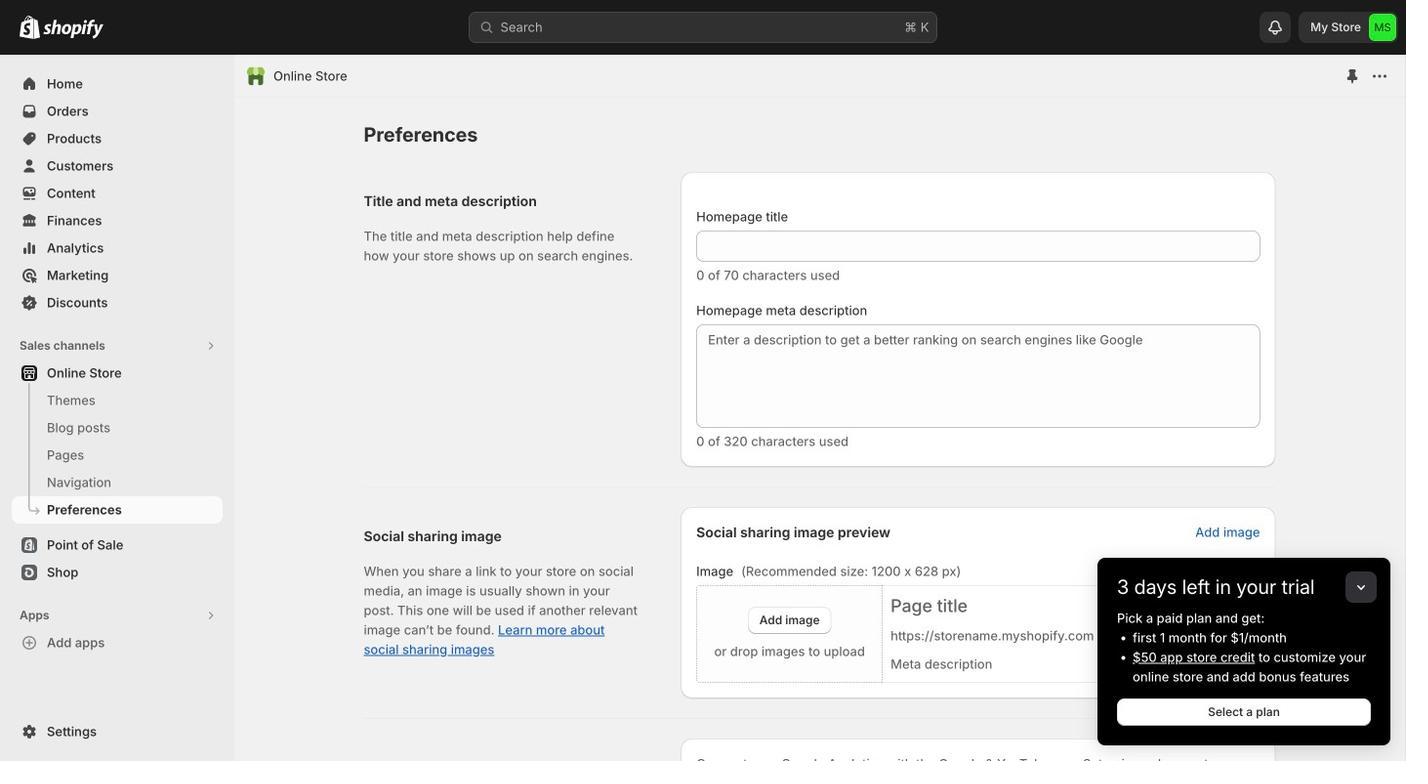 Task type: locate. For each thing, give the bounding box(es) containing it.
shopify image
[[20, 15, 40, 39]]

my store image
[[1370, 14, 1397, 41]]

shopify image
[[43, 19, 104, 39]]



Task type: vqa. For each thing, say whether or not it's contained in the screenshot.
My Store ICON
yes



Task type: describe. For each thing, give the bounding box(es) containing it.
online store image
[[246, 66, 266, 86]]



